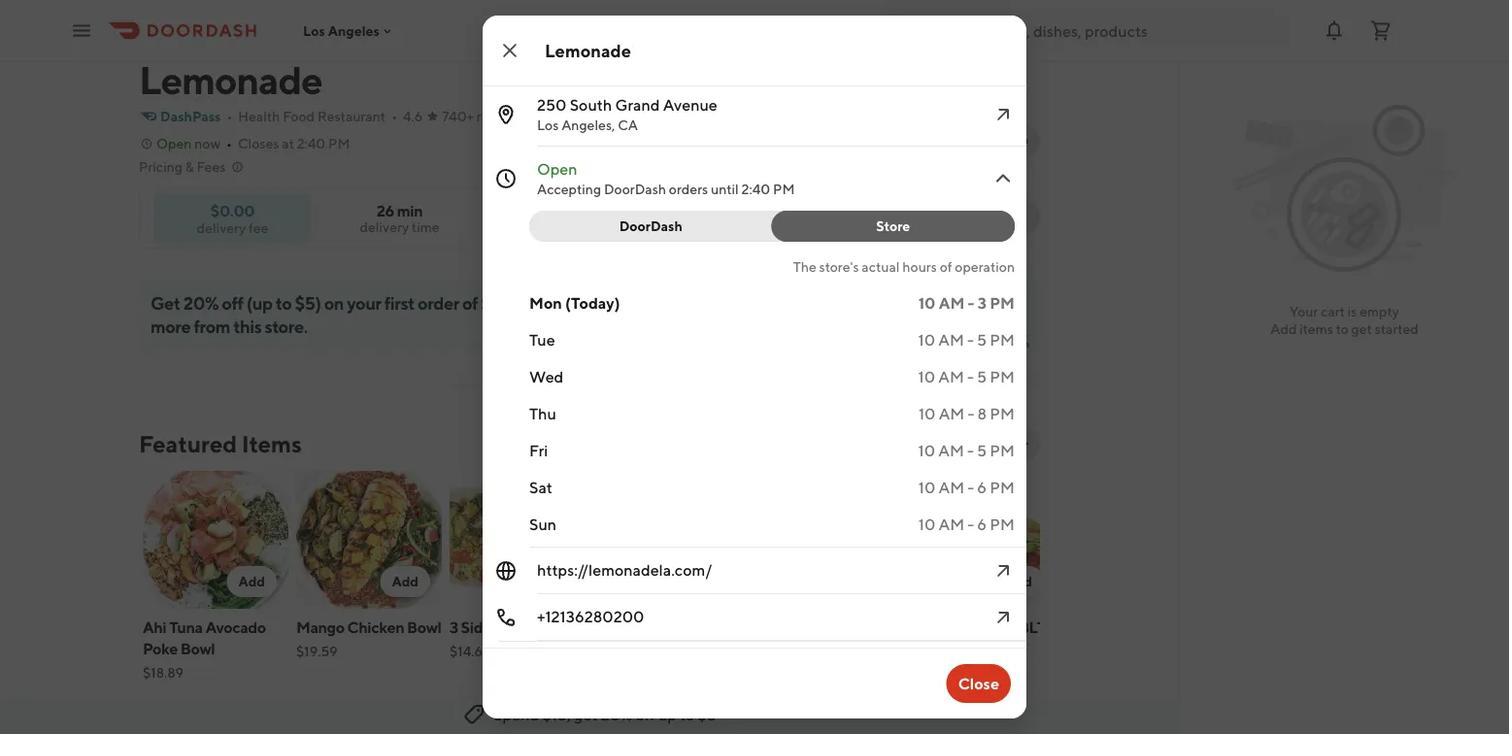 Task type: vqa. For each thing, say whether or not it's contained in the screenshot.
Smooth Jazz (Sweetened) image
no



Task type: locate. For each thing, give the bounding box(es) containing it.
chicken
[[347, 618, 404, 637], [817, 618, 874, 637]]

10 am - 6 pm for sat
[[919, 478, 1015, 497]]

0 vertical spatial 2:40
[[297, 136, 326, 152]]

0 vertical spatial to
[[276, 292, 292, 313]]

angeles
[[328, 23, 380, 39]]

$19.59
[[296, 644, 338, 660]]

0 vertical spatial 8
[[981, 218, 988, 231]]

info
[[1003, 132, 1029, 148]]

10 am - 5 pm for wed
[[919, 368, 1015, 386]]

20% inside "get 20% off (up to $5) on your first order of $15 or more from this store."
[[183, 292, 219, 313]]

the store's actual hours of operation
[[793, 259, 1015, 275]]

click item image for avenue
[[992, 103, 1015, 126]]

add button up mango chicken bowl $19.59
[[380, 566, 430, 597]]

20% left up
[[601, 706, 633, 724]]

add inside "your cart is empty add items to get started"
[[1271, 321, 1297, 337]]

2 horizontal spatial to
[[1336, 321, 1349, 337]]

map region
[[369, 0, 1115, 226]]

1 horizontal spatial of
[[940, 259, 953, 275]]

doordash inside open accepting doordash orders until 2:40 pm
[[604, 181, 666, 197]]

more
[[151, 316, 191, 337]]

min
[[397, 202, 423, 220], [898, 218, 918, 231], [990, 218, 1010, 231]]

10 am - 5 pm down the 10 am - 8 pm
[[919, 442, 1015, 460]]

•
[[227, 108, 232, 124], [392, 108, 397, 124], [581, 108, 587, 124], [226, 136, 232, 152]]

roasted up breast
[[757, 618, 814, 637]]

1 10 from the top
[[919, 294, 936, 312]]

notification bell image
[[1323, 19, 1347, 42]]

of inside "get 20% off (up to $5) on your first order of $15 or more from this store."
[[462, 292, 478, 313]]

pm up click item image at the bottom of page
[[990, 515, 1015, 534]]

delivery left time
[[360, 219, 409, 235]]

2 am from the top
[[939, 331, 964, 349]]

1 add button from the left
[[227, 566, 277, 597]]

to right up
[[680, 706, 695, 724]]

6 for sun
[[978, 515, 987, 534]]

delivery left the "fee" on the top left
[[197, 220, 246, 236]]

to up store.
[[276, 292, 292, 313]]

roasted up $17.09
[[910, 618, 967, 637]]

chicken right mango at the left of page
[[347, 618, 404, 637]]

chicken inside roasted chicken breast plate
[[817, 618, 874, 637]]

save button
[[613, 197, 694, 236]]

1 vertical spatial 6
[[978, 515, 987, 534]]

250
[[537, 96, 567, 114]]

add button for roasted turkey blta
[[994, 566, 1044, 597]]

pm down restaurant
[[328, 136, 350, 152]]

1 vertical spatial off
[[636, 706, 656, 724]]

salmon
[[603, 640, 655, 658]]

started
[[1375, 321, 1419, 337]]

3 inside 3 side combo plate $14.69
[[450, 618, 458, 637]]

roasted
[[757, 618, 814, 637], [910, 618, 967, 637]]

1 horizontal spatial min
[[898, 218, 918, 231]]

26 left time
[[377, 202, 394, 220]]

0 horizontal spatial los
[[303, 23, 325, 39]]

3 click item image from the top
[[992, 606, 1015, 630]]

delivery
[[360, 219, 409, 235], [197, 220, 246, 236]]

order
[[785, 208, 823, 224]]

0 horizontal spatial off
[[222, 292, 243, 313]]

0 horizontal spatial delivery
[[197, 220, 246, 236]]

5 10 from the top
[[919, 442, 936, 460]]

8 inside lemonade dialog
[[978, 405, 987, 423]]

$15
[[481, 292, 508, 313]]

3 10 from the top
[[919, 368, 936, 386]]

2 10 am - 6 pm from the top
[[919, 515, 1015, 534]]

open up accepting
[[537, 160, 578, 178]]

pickup 8 min
[[973, 201, 1017, 231]]

10 am - 6 pm for sun
[[919, 515, 1015, 534]]

2:40 right "at"
[[297, 136, 326, 152]]

0 horizontal spatial open
[[156, 136, 192, 152]]

1 vertical spatial 20%
[[601, 706, 633, 724]]

los inside 250 south grand avenue los angeles, ca
[[537, 117, 559, 133]]

20%
[[183, 292, 219, 313], [601, 706, 633, 724]]

3 left side
[[450, 618, 458, 637]]

add button for 3 side combo plate
[[534, 566, 584, 597]]

plate down "sustainable"
[[657, 640, 693, 658]]

lemonade up south on the left top of the page
[[545, 40, 632, 61]]

click item image for orders
[[992, 167, 1015, 190]]

1 am from the top
[[939, 294, 965, 312]]

5
[[977, 331, 987, 349], [977, 368, 987, 386], [977, 442, 987, 460]]

0 horizontal spatial 26
[[377, 202, 394, 220]]

5 for wed
[[977, 368, 987, 386]]

1 click item image from the top
[[992, 103, 1015, 126]]

add up avocado
[[238, 574, 265, 590]]

0 vertical spatial get
[[1352, 321, 1373, 337]]

None radio
[[851, 197, 950, 236], [938, 197, 1040, 236], [851, 197, 950, 236], [938, 197, 1040, 236]]

pm down operation
[[990, 294, 1015, 312]]

this
[[233, 316, 262, 337]]

1 vertical spatial doordash
[[619, 218, 683, 234]]

roasted turkey blta $17.09
[[910, 618, 1056, 660]]

2:40 up group
[[742, 181, 771, 197]]

5 up the 10 am - 8 pm
[[977, 368, 987, 386]]

1 chicken from the left
[[347, 618, 404, 637]]

20% up the from
[[183, 292, 219, 313]]

open inside open accepting doordash orders until 2:40 pm
[[537, 160, 578, 178]]

pm up group order
[[773, 181, 795, 197]]

to inside "your cart is empty add items to get started"
[[1336, 321, 1349, 337]]

0 horizontal spatial chicken
[[347, 618, 404, 637]]

plate for breast
[[804, 640, 840, 658]]

2 vertical spatial 10 am - 5 pm
[[919, 442, 1015, 460]]

1 vertical spatial get
[[574, 706, 598, 724]]

add button up "+12136280200" on the bottom left of page
[[534, 566, 584, 597]]

• closes at 2:40 pm
[[226, 136, 350, 152]]

lemonade up health
[[139, 56, 322, 102]]

1 horizontal spatial los
[[537, 117, 559, 133]]

26 down delivery
[[882, 218, 896, 231]]

&
[[185, 159, 194, 175]]

or
[[511, 292, 527, 313]]

0 vertical spatial bowl
[[407, 618, 442, 637]]

26
[[377, 202, 394, 220], [882, 218, 896, 231]]

1 horizontal spatial get
[[1352, 321, 1373, 337]]

add for grilled sustainable salmon plate
[[699, 574, 726, 590]]

3 down operation
[[978, 294, 987, 312]]

mango chicken bowl $19.59
[[296, 618, 442, 660]]

plate
[[548, 618, 584, 637], [657, 640, 693, 658], [804, 640, 840, 658]]

doordash down open accepting doordash orders until 2:40 pm
[[619, 218, 683, 234]]

1 vertical spatial bowl
[[181, 640, 215, 658]]

0 vertical spatial of
[[940, 259, 953, 275]]

your
[[347, 292, 381, 313]]

3 add button from the left
[[534, 566, 584, 597]]

pm for sat
[[990, 478, 1015, 497]]

am for thu
[[939, 405, 965, 423]]

2 10 from the top
[[919, 331, 936, 349]]

1 vertical spatial to
[[1336, 321, 1349, 337]]

pricing
[[139, 159, 183, 175]]

close
[[959, 675, 1000, 693]]

6 am from the top
[[939, 478, 965, 497]]

- for mon (today)
[[968, 294, 975, 312]]

turkey
[[970, 618, 1016, 637]]

4 add button from the left
[[687, 566, 737, 597]]

more info
[[967, 132, 1029, 148]]

group order
[[742, 208, 823, 224]]

3 5 from the top
[[977, 442, 987, 460]]

ahi
[[143, 618, 166, 637]]

10 for fri
[[919, 442, 936, 460]]

pm up the 10 am - 8 pm
[[990, 368, 1015, 386]]

dashpass
[[160, 108, 221, 124]]

off left the (up at the left
[[222, 292, 243, 313]]

am for wed
[[939, 368, 964, 386]]

0 vertical spatial click item image
[[992, 103, 1015, 126]]

0 horizontal spatial 3
[[450, 618, 458, 637]]

am for sun
[[939, 515, 965, 534]]

6
[[978, 478, 987, 497], [978, 515, 987, 534]]

3 am from the top
[[939, 368, 964, 386]]

5 am from the top
[[939, 442, 964, 460]]

1 vertical spatial 5
[[977, 368, 987, 386]]

add button up avocado
[[227, 566, 277, 597]]

click item image
[[992, 560, 1015, 583]]

1 horizontal spatial off
[[636, 706, 656, 724]]

2 chicken from the left
[[817, 618, 874, 637]]

1 horizontal spatial delivery
[[360, 219, 409, 235]]

0 vertical spatial 10 am - 6 pm
[[919, 478, 1015, 497]]

2 10 am - 5 pm from the top
[[919, 368, 1015, 386]]

am
[[939, 294, 965, 312], [939, 331, 964, 349], [939, 368, 964, 386], [939, 405, 965, 423], [939, 442, 964, 460], [939, 478, 965, 497], [939, 515, 965, 534]]

from
[[194, 316, 230, 337]]

chicken down roasted chicken breast plate 'image'
[[817, 618, 874, 637]]

2 horizontal spatial min
[[990, 218, 1010, 231]]

1 vertical spatial open
[[537, 160, 578, 178]]

spend $15, get 20% off up to $5
[[494, 706, 717, 724]]

3 side combo plate image
[[450, 471, 596, 609]]

4.6
[[403, 108, 423, 124]]

0 vertical spatial doordash
[[604, 181, 666, 197]]

26 inside 26 min delivery time
[[377, 202, 394, 220]]

to down cart
[[1336, 321, 1349, 337]]

2 add button from the left
[[380, 566, 430, 597]]

10 am - 5 pm down 10 am - 3 pm
[[919, 331, 1015, 349]]

0 horizontal spatial to
[[276, 292, 292, 313]]

pm for tue
[[990, 331, 1015, 349]]

click item image up more info
[[992, 103, 1015, 126]]

1 vertical spatial of
[[462, 292, 478, 313]]

doordash inside "button"
[[619, 218, 683, 234]]

off inside "get 20% off (up to $5) on your first order of $15 or more from this store."
[[222, 292, 243, 313]]

8 down pickup
[[981, 218, 988, 231]]

add up "+12136280200" on the bottom left of page
[[545, 574, 572, 590]]

roasted for plate
[[757, 618, 814, 637]]

plate for combo
[[548, 618, 584, 637]]

tuna
[[169, 618, 203, 637]]

2 vertical spatial 5
[[977, 442, 987, 460]]

roasted turkey blta image
[[910, 471, 1056, 609]]

7 am from the top
[[939, 515, 965, 534]]

2 roasted from the left
[[910, 618, 967, 637]]

2 horizontal spatial plate
[[804, 640, 840, 658]]

plate inside roasted chicken breast plate
[[804, 640, 840, 658]]

8 inside pickup 8 min
[[981, 218, 988, 231]]

2:40 inside open accepting doordash orders until 2:40 pm
[[742, 181, 771, 197]]

10 am - 5 pm up the 10 am - 8 pm
[[919, 368, 1015, 386]]

$5
[[698, 706, 717, 724]]

bowl inside mango chicken bowl $19.59
[[407, 618, 442, 637]]

1 horizontal spatial 3
[[978, 294, 987, 312]]

los left 'angeles' at left top
[[303, 23, 325, 39]]

hour options option group
[[529, 211, 1015, 242]]

click item image up pickup
[[992, 167, 1015, 190]]

doordash up save
[[604, 181, 666, 197]]

5 down the 10 am - 8 pm
[[977, 442, 987, 460]]

min inside pickup 8 min
[[990, 218, 1010, 231]]

poke
[[143, 640, 178, 658]]

0 vertical spatial 6
[[978, 478, 987, 497]]

los
[[303, 23, 325, 39], [537, 117, 559, 133]]

3
[[978, 294, 987, 312], [450, 618, 458, 637]]

grilled sustainable salmon plate
[[603, 618, 733, 658]]

4 10 from the top
[[919, 405, 936, 423]]

get
[[151, 292, 180, 313]]

1 horizontal spatial 26
[[882, 218, 896, 231]]

of left $15
[[462, 292, 478, 313]]

min up the first
[[397, 202, 423, 220]]

0 horizontal spatial bowl
[[181, 640, 215, 658]]

0 items, open order cart image
[[1370, 19, 1393, 42]]

click item image
[[992, 103, 1015, 126], [992, 167, 1015, 190], [992, 606, 1015, 630]]

1 vertical spatial 8
[[978, 405, 987, 423]]

spend
[[494, 706, 539, 724]]

roasted inside the roasted turkey blta $17.09
[[910, 618, 967, 637]]

0 horizontal spatial roasted
[[757, 618, 814, 637]]

0 vertical spatial 5
[[977, 331, 987, 349]]

1 horizontal spatial 2:40
[[742, 181, 771, 197]]

roasted inside roasted chicken breast plate
[[757, 618, 814, 637]]

0 vertical spatial open
[[156, 136, 192, 152]]

chicken inside mango chicken bowl $19.59
[[347, 618, 404, 637]]

up
[[659, 706, 677, 724]]

at
[[282, 136, 294, 152]]

pricing & fees
[[139, 159, 226, 175]]

add up mango chicken bowl $19.59
[[392, 574, 419, 590]]

pm down 10 am - 3 pm
[[990, 331, 1015, 349]]

0 horizontal spatial plate
[[548, 618, 584, 637]]

2 click item image from the top
[[992, 167, 1015, 190]]

0 vertical spatial 20%
[[183, 292, 219, 313]]

delivery
[[874, 201, 926, 217]]

0 horizontal spatial min
[[397, 202, 423, 220]]

get inside "your cart is empty add items to get started"
[[1352, 321, 1373, 337]]

add button for grilled sustainable salmon plate
[[687, 566, 737, 597]]

1 vertical spatial 10 am - 6 pm
[[919, 515, 1015, 534]]

0.5
[[536, 108, 558, 124]]

2 6 from the top
[[978, 515, 987, 534]]

plate inside grilled sustainable salmon plate
[[657, 640, 693, 658]]

10 am - 5 pm
[[919, 331, 1015, 349], [919, 368, 1015, 386], [919, 442, 1015, 460]]

am for tue
[[939, 331, 964, 349]]

off left up
[[636, 706, 656, 724]]

1 vertical spatial click item image
[[992, 167, 1015, 190]]

min down delivery
[[898, 218, 918, 231]]

10 am - 6 pm up click item image at the bottom of page
[[919, 515, 1015, 534]]

closes
[[238, 136, 279, 152]]

click item image left blta
[[992, 606, 1015, 630]]

10 am - 6 pm
[[919, 478, 1015, 497], [919, 515, 1015, 534]]

1 6 from the top
[[978, 478, 987, 497]]

more
[[967, 132, 1000, 148]]

pm left next button of carousel image
[[990, 442, 1015, 460]]

0 vertical spatial off
[[222, 292, 243, 313]]

1 10 am - 5 pm from the top
[[919, 331, 1015, 349]]

2 vertical spatial click item image
[[992, 606, 1015, 630]]

breast
[[757, 640, 801, 658]]

1 horizontal spatial bowl
[[407, 618, 442, 637]]

8 up "previous button of carousel" image
[[978, 405, 987, 423]]

off
[[222, 292, 243, 313], [636, 706, 656, 724]]

to for spend $15, get 20% off up to $5
[[680, 706, 695, 724]]

5 down 10 am - 3 pm
[[977, 331, 987, 349]]

your
[[1290, 304, 1319, 320]]

1 vertical spatial 2:40
[[742, 181, 771, 197]]

open accepting doordash orders until 2:40 pm
[[537, 160, 795, 197]]

1 horizontal spatial open
[[537, 160, 578, 178]]

0 horizontal spatial of
[[462, 292, 478, 313]]

0 vertical spatial 10 am - 5 pm
[[919, 331, 1015, 349]]

plate right combo
[[548, 618, 584, 637]]

5 add button from the left
[[994, 566, 1044, 597]]

1 horizontal spatial lemonade
[[545, 40, 632, 61]]

bowl down tuna
[[181, 640, 215, 658]]

https://lemonadela.com/
[[537, 561, 713, 580]]

4 am from the top
[[939, 405, 965, 423]]

(today)
[[566, 294, 620, 312]]

10 for tue
[[919, 331, 936, 349]]

get right $15,
[[574, 706, 598, 724]]

1 5 from the top
[[977, 331, 987, 349]]

pm up "previous button of carousel" image
[[990, 405, 1015, 423]]

add up blta
[[1006, 574, 1033, 590]]

0 horizontal spatial 20%
[[183, 292, 219, 313]]

1 horizontal spatial plate
[[657, 640, 693, 658]]

plate inside 3 side combo plate $14.69
[[548, 618, 584, 637]]

1 roasted from the left
[[757, 618, 814, 637]]

1 horizontal spatial chicken
[[817, 618, 874, 637]]

$5)
[[295, 292, 321, 313]]

1 vertical spatial 10 am - 5 pm
[[919, 368, 1015, 386]]

pm down "previous button of carousel" image
[[990, 478, 1015, 497]]

min inside delivery 26 min
[[898, 218, 918, 231]]

0.5 mi • $
[[536, 108, 601, 124]]

1 vertical spatial los
[[537, 117, 559, 133]]

get down the is
[[1352, 321, 1373, 337]]

DoorDash button
[[529, 211, 784, 242]]

10 am - 6 pm down "previous button of carousel" image
[[919, 478, 1015, 497]]

min for pickup
[[990, 218, 1010, 231]]

operation
[[955, 259, 1015, 275]]

$0.00 delivery fee
[[197, 201, 269, 236]]

add button up blta
[[994, 566, 1044, 597]]

plate right breast
[[804, 640, 840, 658]]

2 5 from the top
[[977, 368, 987, 386]]

open up pricing & fees
[[156, 136, 192, 152]]

mon (today)
[[529, 294, 620, 312]]

pm for sun
[[990, 515, 1015, 534]]

add up "sustainable"
[[699, 574, 726, 590]]

2 vertical spatial to
[[680, 706, 695, 724]]

7 10 from the top
[[919, 515, 936, 534]]

los angeles button
[[303, 23, 395, 39]]

bowl left side
[[407, 618, 442, 637]]

add button up "sustainable"
[[687, 566, 737, 597]]

featured items
[[139, 430, 302, 458]]

pm
[[328, 136, 350, 152], [773, 181, 795, 197], [990, 294, 1015, 312], [990, 331, 1015, 349], [990, 368, 1015, 386], [990, 405, 1015, 423], [990, 442, 1015, 460], [990, 478, 1015, 497], [990, 515, 1015, 534]]

grilled sustainable salmon plate image
[[603, 471, 749, 609]]

mon
[[529, 294, 562, 312]]

avocado
[[205, 618, 266, 637]]

pm for thu
[[990, 405, 1015, 423]]

1 vertical spatial 3
[[450, 618, 458, 637]]

3 10 am - 5 pm from the top
[[919, 442, 1015, 460]]

0 vertical spatial 3
[[978, 294, 987, 312]]

of
[[940, 259, 953, 275], [462, 292, 478, 313]]

• left $
[[581, 108, 587, 124]]

until
[[711, 181, 739, 197]]

roasted for $17.09
[[910, 618, 967, 637]]

add for 3 side combo plate
[[545, 574, 572, 590]]

10 am - 5 pm for fri
[[919, 442, 1015, 460]]

min down pickup
[[990, 218, 1010, 231]]

10 for sat
[[919, 478, 936, 497]]

1 10 am - 6 pm from the top
[[919, 478, 1015, 497]]

add down your
[[1271, 321, 1297, 337]]

6 10 from the top
[[919, 478, 936, 497]]

los down 250
[[537, 117, 559, 133]]

1 horizontal spatial roasted
[[910, 618, 967, 637]]

1 horizontal spatial to
[[680, 706, 695, 724]]

of right hours
[[940, 259, 953, 275]]



Task type: describe. For each thing, give the bounding box(es) containing it.
pickup
[[973, 201, 1017, 217]]

time
[[412, 219, 440, 235]]

sun
[[529, 515, 557, 534]]

add for mango chicken bowl
[[392, 574, 419, 590]]

1 horizontal spatial 20%
[[601, 706, 633, 724]]

min inside 26 min delivery time
[[397, 202, 423, 220]]

• left 4.6 in the top of the page
[[392, 108, 397, 124]]

sustainable
[[653, 618, 733, 637]]

fri
[[529, 442, 548, 460]]

group
[[742, 208, 783, 224]]

chicken for plate
[[817, 618, 874, 637]]

wed
[[529, 368, 564, 386]]

delivery inside the $0.00 delivery fee
[[197, 220, 246, 236]]

store.
[[265, 316, 308, 337]]

group order button
[[709, 197, 835, 236]]

los angeles
[[303, 23, 380, 39]]

ahi tuna avocado poke bowl image
[[143, 471, 289, 609]]

am for mon (today)
[[939, 294, 965, 312]]

Store button
[[772, 211, 1015, 242]]

side
[[461, 618, 491, 637]]

on
[[324, 292, 344, 313]]

is
[[1348, 304, 1358, 320]]

to inside "get 20% off (up to $5) on your first order of $15 or more from this store."
[[276, 292, 292, 313]]

open for open now
[[156, 136, 192, 152]]

pm for wed
[[990, 368, 1015, 386]]

10 am - 3 pm
[[919, 294, 1015, 312]]

health
[[238, 108, 280, 124]]

food
[[283, 108, 315, 124]]

bowl inside ahi tuna avocado poke bowl $18.89
[[181, 640, 215, 658]]

items
[[1300, 321, 1334, 337]]

order methods option group
[[851, 197, 1040, 236]]

chicken for $19.59
[[347, 618, 404, 637]]

delivery 26 min
[[874, 201, 926, 231]]

angeles,
[[562, 117, 615, 133]]

$18.89
[[143, 665, 184, 681]]

sat
[[529, 478, 553, 497]]

accepting
[[537, 181, 601, 197]]

add button for mango chicken bowl
[[380, 566, 430, 597]]

orders
[[669, 181, 708, 197]]

0 vertical spatial los
[[303, 23, 325, 39]]

0 horizontal spatial 2:40
[[297, 136, 326, 152]]

thu
[[529, 405, 557, 423]]

roasted chicken breast plate image
[[757, 471, 903, 609]]

south
[[570, 96, 612, 114]]

250 south grand avenue los angeles, ca
[[537, 96, 718, 133]]

grand
[[615, 96, 660, 114]]

hours
[[903, 259, 937, 275]]

5 for tue
[[977, 331, 987, 349]]

ca
[[618, 117, 638, 133]]

• left health
[[227, 108, 232, 124]]

plate for salmon
[[657, 640, 693, 658]]

to for your cart is empty add items to get started
[[1336, 321, 1349, 337]]

store
[[876, 218, 911, 234]]

delivery inside 26 min delivery time
[[360, 219, 409, 235]]

open menu image
[[70, 19, 93, 42]]

dashpass •
[[160, 108, 232, 124]]

of inside lemonade dialog
[[940, 259, 953, 275]]

740+ ratings
[[442, 108, 519, 124]]

10 for sun
[[919, 515, 936, 534]]

- for sat
[[968, 478, 975, 497]]

add for roasted turkey blta
[[1006, 574, 1033, 590]]

10 for wed
[[919, 368, 936, 386]]

your cart is empty add items to get started
[[1271, 304, 1419, 337]]

fee
[[249, 220, 269, 236]]

ahi tuna avocado poke bowl $18.89
[[143, 618, 266, 681]]

26 inside delivery 26 min
[[882, 218, 896, 231]]

$15,
[[542, 706, 571, 724]]

10 am - 5 pm for tue
[[919, 331, 1015, 349]]

open for open accepting doordash orders until 2:40 pm
[[537, 160, 578, 178]]

powered by google image
[[488, 54, 545, 74]]

cart
[[1321, 304, 1346, 320]]

roasted chicken breast plate button
[[753, 467, 906, 695]]

3 inside lemonade dialog
[[978, 294, 987, 312]]

restaurant
[[318, 108, 386, 124]]

0 horizontal spatial lemonade
[[139, 56, 322, 102]]

previous button of carousel image
[[978, 436, 994, 452]]

pm inside open accepting doordash orders until 2:40 pm
[[773, 181, 795, 197]]

lemonade dialog
[[369, 0, 1115, 734]]

min for delivery
[[898, 218, 918, 231]]

now
[[194, 136, 221, 152]]

featured
[[139, 430, 237, 458]]

10 for thu
[[919, 405, 936, 423]]

mango
[[296, 618, 345, 637]]

$0.00
[[211, 201, 255, 220]]

- for fri
[[968, 442, 974, 460]]

$17.09
[[910, 644, 951, 660]]

open now
[[156, 136, 221, 152]]

740+
[[442, 108, 474, 124]]

pm for fri
[[990, 442, 1015, 460]]

more info button
[[936, 124, 1040, 155]]

am for sat
[[939, 478, 965, 497]]

lemonade image
[[156, 0, 230, 43]]

0 horizontal spatial get
[[574, 706, 598, 724]]

next button of carousel image
[[1017, 436, 1033, 452]]

empty
[[1360, 304, 1400, 320]]

store's
[[820, 259, 859, 275]]

lemonade inside dialog
[[545, 40, 632, 61]]

roasted chicken breast plate
[[757, 618, 874, 658]]

featured items heading
[[139, 428, 302, 460]]

grilled
[[603, 618, 650, 637]]

3 side combo plate $14.69
[[450, 618, 584, 660]]

get 20% off (up to $5) on your first order of $15 or more from this store.
[[151, 292, 527, 337]]

- for thu
[[968, 405, 975, 423]]

close button
[[947, 665, 1011, 703]]

add button for ahi tuna avocado poke bowl
[[227, 566, 277, 597]]

- for tue
[[968, 331, 974, 349]]

- for sun
[[968, 515, 975, 534]]

mi
[[560, 108, 576, 124]]

am for fri
[[939, 442, 964, 460]]

pm for mon (today)
[[990, 294, 1015, 312]]

add for ahi tuna avocado poke bowl
[[238, 574, 265, 590]]

order
[[418, 292, 459, 313]]

5 for fri
[[977, 442, 987, 460]]

close lemonade image
[[498, 39, 522, 62]]

health food restaurant
[[238, 108, 386, 124]]

• right the now at the left of page
[[226, 136, 232, 152]]

26 min delivery time
[[360, 202, 440, 235]]

mango chicken bowl image
[[296, 471, 442, 609]]

- for wed
[[968, 368, 974, 386]]

items
[[242, 430, 302, 458]]

6 for sat
[[978, 478, 987, 497]]

$
[[593, 108, 601, 124]]

10 for mon (today)
[[919, 294, 936, 312]]

first
[[384, 292, 415, 313]]

fees
[[197, 159, 226, 175]]

avenue
[[663, 96, 718, 114]]

(up
[[246, 292, 273, 313]]



